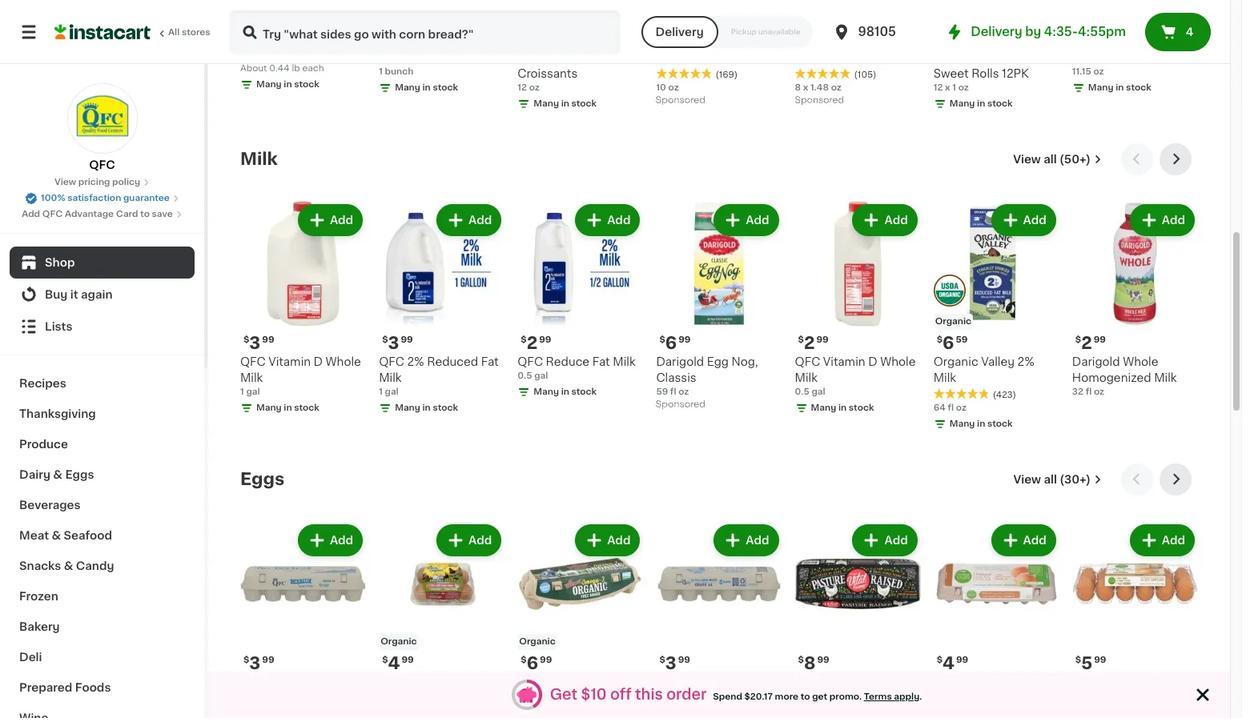 Task type: locate. For each thing, give the bounding box(es) containing it.
$ 3 99 up qfc vitamin d whole milk 1 gal
[[244, 335, 274, 352]]

farms inside wilcox family farms organic brown, 6 extra large eggs
[[459, 677, 494, 688]]

0 vertical spatial 0.5
[[518, 372, 532, 381]]

vitamin inside qfc vitamin d whole milk 1 gal
[[269, 357, 311, 368]]

organic valley 2% milk
[[934, 357, 1035, 384]]

candy
[[76, 561, 114, 572]]

x left 1.48
[[803, 83, 809, 92]]

1 horizontal spatial bakery
[[518, 52, 557, 63]]

2 vitamin from the left
[[823, 357, 866, 368]]

1 12 from the left
[[518, 83, 527, 92]]

meat & seafood
[[19, 530, 112, 542]]

0 vertical spatial $ 6 99
[[660, 335, 691, 352]]

6 right brown,
[[468, 693, 476, 704]]

qfc inside qfc 2% reduced fat milk 1 gal
[[379, 357, 404, 368]]

$ 6 99 for darigold egg nog, classis
[[660, 335, 691, 352]]

buy it again
[[45, 289, 113, 300]]

5 left the 49
[[943, 15, 954, 31]]

8
[[795, 83, 801, 92], [804, 655, 816, 672]]

2 truth from the left
[[1114, 677, 1143, 688]]

$ 3 99
[[244, 335, 274, 352], [382, 335, 413, 352], [244, 655, 274, 672], [660, 655, 691, 672]]

12pk
[[1002, 68, 1029, 79]]

3 for qfc vitamin d whole milk
[[249, 335, 261, 352]]

2 vertical spatial view
[[1014, 474, 1041, 485]]

1 vertical spatial bakery
[[19, 622, 60, 633]]

0 horizontal spatial simple
[[934, 677, 972, 688]]

simple
[[934, 677, 972, 688], [1073, 677, 1111, 688]]

qfc for qfc reduce fat milk 0.5 gal
[[518, 357, 543, 368]]

view left "(30+)"
[[1014, 474, 1041, 485]]

family inside wilcox family farms organic brown, 6 extra large eggs
[[419, 677, 456, 688]]

view
[[1014, 154, 1041, 165], [54, 178, 76, 187], [1014, 474, 1041, 485]]

many down qfc 2% reduced fat milk 1 gal
[[395, 404, 420, 413]]

2 2 from the left
[[804, 335, 815, 352]]

all left "(30+)"
[[1044, 474, 1057, 485]]

gal inside qfc vitamin d whole milk 1 gal
[[246, 388, 260, 397]]

nog,
[[732, 357, 758, 368]]

0 horizontal spatial family
[[419, 677, 456, 688]]

$ 3 99 for qfc 2% reduced fat milk
[[382, 335, 413, 352]]

$ 0 35
[[244, 15, 275, 31]]

2 family from the left
[[558, 677, 595, 688]]

1 simple from the left
[[934, 677, 972, 688]]

sponsored badge image down 1.48
[[795, 96, 844, 105]]

1 horizontal spatial truth
[[1114, 677, 1143, 688]]

free inside simple truth grade aa cage-free large brown eggs
[[1126, 693, 1151, 704]]

more
[[775, 693, 799, 701]]

all inside popup button
[[1044, 474, 1057, 485]]

99 up vital
[[817, 656, 830, 665]]

farms up 'organic,'
[[598, 677, 632, 688]]

1 vitamin from the left
[[269, 357, 311, 368]]

lb right /
[[273, 51, 282, 60]]

many in stock for taylor farms caesar chopped salad kit 11.15 oz
[[1089, 83, 1152, 92]]

qfc inside qfc vitamin d whole milk 0.5 gal
[[795, 357, 821, 368]]

many in stock
[[256, 80, 320, 89], [395, 83, 458, 92], [1089, 83, 1152, 92], [534, 99, 597, 108], [950, 99, 1013, 108], [534, 388, 597, 397], [256, 404, 320, 413], [395, 404, 458, 413], [811, 404, 874, 413], [950, 420, 1013, 429]]

1 horizontal spatial 59
[[956, 336, 968, 345]]

farms up salad
[[1109, 36, 1144, 47]]

cage inside simple truth natural cage free eggs
[[934, 693, 964, 704]]

1 horizontal spatial fat
[[593, 357, 610, 368]]

0 horizontal spatial delivery
[[656, 26, 704, 38]]

add button
[[300, 206, 361, 235], [438, 206, 500, 235], [577, 206, 639, 235], [716, 206, 778, 235], [854, 206, 916, 235], [993, 206, 1055, 235], [1132, 206, 1194, 235], [300, 526, 361, 555], [438, 526, 500, 555], [577, 526, 639, 555], [716, 526, 778, 555], [854, 526, 916, 555], [993, 526, 1055, 555], [1132, 526, 1194, 555]]

1 horizontal spatial $ 6 99
[[660, 335, 691, 352]]

1 truth from the left
[[975, 677, 1004, 688]]

all inside popup button
[[1044, 154, 1057, 165]]

0 vertical spatial lb
[[273, 51, 282, 60]]

1 all from the top
[[1044, 154, 1057, 165]]

whole
[[326, 357, 361, 368], [881, 357, 916, 368], [1123, 357, 1159, 368]]

1 vertical spatial lb
[[292, 64, 300, 73]]

1 horizontal spatial aa
[[1073, 693, 1088, 704]]

1 2 from the left
[[527, 335, 538, 352]]

simple for 4
[[934, 677, 972, 688]]

2 12 from the left
[[934, 83, 943, 92]]

each right 0.44
[[302, 64, 324, 73]]

$ 3 99 up qfc 2% reduced fat milk 1 gal
[[382, 335, 413, 352]]

99 up classis
[[679, 336, 691, 345]]

many in stock down qfc vitamin d whole milk 0.5 gal
[[811, 404, 874, 413]]

$ 1 39
[[382, 15, 409, 31]]

$ 5 99
[[1076, 655, 1107, 672]]

produce
[[19, 439, 68, 450]]

0 horizontal spatial 2%
[[407, 357, 424, 368]]

0 vertical spatial 5
[[943, 15, 954, 31]]

many down 'sweet'
[[950, 99, 975, 108]]

stock for green onions (scallions) 1 bunch
[[433, 83, 458, 92]]

6 for darigold egg nog, classis
[[666, 335, 677, 352]]

$ up brown
[[1076, 656, 1082, 665]]

sponsored badge image down classis
[[656, 400, 705, 409]]

farms up brown,
[[459, 677, 494, 688]]

d for 2
[[869, 357, 878, 368]]

view all (50+) button
[[1007, 143, 1109, 175]]

oz right 64 on the right bottom of page
[[956, 404, 967, 413]]

product group
[[656, 0, 782, 109], [795, 0, 921, 109], [240, 201, 366, 418], [379, 201, 505, 418], [518, 201, 644, 402], [656, 201, 782, 413], [795, 201, 921, 418], [934, 201, 1060, 434], [1073, 201, 1198, 399], [240, 522, 366, 719], [379, 522, 505, 719], [518, 522, 644, 719], [656, 522, 782, 719], [795, 522, 921, 719], [934, 522, 1060, 719], [1073, 522, 1198, 719]]

milk
[[240, 151, 278, 167], [613, 357, 636, 368], [240, 373, 263, 384], [379, 373, 402, 384], [795, 373, 818, 384], [934, 373, 957, 384], [1155, 373, 1177, 384]]

organic up get
[[519, 638, 556, 647]]

$ 4 99 for wilcox family farms organic brown, 6 extra large eggs
[[382, 655, 414, 672]]

d inside qfc vitamin d whole milk 0.5 gal
[[869, 357, 878, 368]]

qfc for qfc vitamin d whole milk 1 gal
[[240, 357, 266, 368]]

0 horizontal spatial wilcox
[[379, 677, 416, 688]]

view pricing policy link
[[54, 176, 150, 189]]

3 for kroger cage free grade aa extra large white eggs
[[666, 655, 677, 672]]

organic,
[[585, 693, 632, 704]]

1 horizontal spatial 12
[[934, 83, 943, 92]]

1 horizontal spatial $ 2 99
[[798, 335, 829, 352]]

many down 64 fl oz
[[950, 420, 975, 429]]

many in stock for green onions (scallions) 1 bunch
[[395, 83, 458, 92]]

0.5 inside qfc reduce fat milk 0.5 gal
[[518, 372, 532, 381]]

delivery for delivery by 4:35-4:55pm
[[971, 26, 1023, 38]]

stacks
[[854, 36, 891, 47]]

delivery button
[[641, 16, 718, 48]]

(105)
[[854, 71, 877, 79]]

darigold for 6
[[656, 357, 704, 368]]

whole inside "darigold whole homogenized milk 32 fl oz"
[[1123, 357, 1159, 368]]

1 vertical spatial extra
[[379, 709, 408, 719]]

fl right '32'
[[1086, 388, 1092, 397]]

stock down qfc vitamin d whole milk 1 gal
[[294, 404, 320, 413]]

2% right valley
[[1018, 357, 1035, 368]]

rolls
[[972, 68, 999, 79]]

0 horizontal spatial aa
[[306, 677, 322, 688]]

0 horizontal spatial extra
[[379, 709, 408, 719]]

12 down 'sweet'
[[934, 83, 943, 92]]

3 for qfc 2% reduced fat milk
[[388, 335, 399, 352]]

0 horizontal spatial d
[[314, 357, 323, 368]]

item carousel region
[[240, 143, 1198, 451], [240, 464, 1198, 719]]

$ 4 99 up wilcox family farms organic brown, 6 extra large eggs
[[382, 655, 414, 672]]

whole for 2
[[881, 357, 916, 368]]

0 vertical spatial extra
[[711, 693, 740, 704]]

darigold up classis
[[656, 357, 704, 368]]

2 horizontal spatial $ 2 99
[[1076, 335, 1106, 352]]

wilcox inside wilcox family farms free range organic, omega-3 eggs, lar
[[518, 677, 555, 688]]

vitamin for 3
[[269, 357, 311, 368]]

1 vertical spatial aa
[[1073, 693, 1088, 704]]

many down 11.15
[[1089, 83, 1114, 92]]

0 horizontal spatial $ 2 99
[[521, 335, 552, 352]]

$ 6 99 up classis
[[660, 335, 691, 352]]

extra inside wilcox family farms organic brown, 6 extra large eggs
[[379, 709, 408, 719]]

0 horizontal spatial fat
[[481, 357, 499, 368]]

6 up the omega-
[[527, 655, 538, 672]]

$ down item badge image
[[937, 336, 943, 345]]

2 simple from the left
[[1073, 677, 1111, 688]]

hawaiian up rolls at the right of page
[[971, 36, 1022, 47]]

1 horizontal spatial cage
[[697, 677, 727, 688]]

oz inside taylor farms caesar chopped salad kit 11.15 oz
[[1094, 67, 1104, 76]]

1 horizontal spatial simple
[[1073, 677, 1111, 688]]

many in stock down rolls at the right of page
[[950, 99, 1013, 108]]

99 up homogenized
[[1094, 336, 1106, 345]]

spend
[[713, 693, 743, 701]]

many in stock down taylor farms caesar chopped salad kit 11.15 oz at the right top of page
[[1089, 83, 1152, 92]]

family inside wilcox family farms free range organic, omega-3 eggs, lar
[[558, 677, 595, 688]]

simple inside simple truth grade aa cage-free large brown eggs
[[1073, 677, 1111, 688]]

item carousel region containing milk
[[240, 143, 1198, 451]]

1 horizontal spatial family
[[558, 677, 595, 688]]

6 up classis
[[666, 335, 677, 352]]

0 vertical spatial aa
[[306, 677, 322, 688]]

0 vertical spatial item carousel region
[[240, 143, 1198, 451]]

stores
[[182, 28, 210, 37]]

2 horizontal spatial fl
[[1086, 388, 1092, 397]]

$ up the omega-
[[521, 656, 527, 665]]

king's hawaiian original hawaiian sweet rolls 12pk 12 x 1 oz
[[934, 36, 1031, 92]]

0 vertical spatial bakery
[[518, 52, 557, 63]]

99 inside $ 5 99
[[1094, 656, 1107, 665]]

1 vertical spatial to
[[801, 693, 810, 701]]

all for 5
[[1044, 474, 1057, 485]]

sponsored badge image
[[656, 96, 705, 105], [795, 96, 844, 105], [656, 400, 705, 409]]

grade
[[269, 677, 303, 688], [1146, 677, 1181, 688], [656, 693, 691, 704], [871, 693, 906, 704]]

delivery inside button
[[656, 26, 704, 38]]

0 vertical spatial &
[[53, 469, 62, 481]]

gal inside qfc vitamin d whole milk 0.5 gal
[[812, 388, 826, 397]]

advantage
[[65, 210, 114, 219]]

in down green onions (scallions) 1 bunch
[[423, 83, 431, 92]]

1 horizontal spatial original
[[934, 52, 977, 63]]

1 2% from the left
[[407, 357, 424, 368]]

cage inside qfc grade aa cage free large white eggs
[[325, 677, 355, 688]]

deli
[[19, 652, 42, 663]]

$ inside $ 9 99
[[521, 15, 527, 24]]

taylor
[[1073, 36, 1106, 47]]

many in stock down qfc vitamin d whole milk 1 gal
[[256, 404, 320, 413]]

lists
[[45, 321, 72, 332]]

98105 button
[[833, 10, 929, 54]]

None search field
[[229, 10, 621, 54]]

1 horizontal spatial d
[[869, 357, 878, 368]]

view inside popup button
[[1014, 154, 1041, 165]]

darigold for 2
[[1073, 357, 1120, 368]]

stock for qfc vitamin d whole milk 0.5 gal
[[849, 404, 874, 413]]

eggs inside simple truth natural cage free eggs
[[994, 693, 1023, 704]]

1 horizontal spatial x
[[945, 83, 951, 92]]

$ up classis
[[660, 336, 666, 345]]

0 horizontal spatial $ 6 99
[[521, 655, 552, 672]]

&
[[53, 469, 62, 481], [52, 530, 61, 542], [64, 561, 73, 572]]

in for schwartz brothers bakery butter croissants 12 oz
[[561, 99, 569, 108]]

eggs
[[65, 469, 94, 481], [240, 471, 285, 488], [994, 693, 1023, 704], [240, 709, 268, 719], [445, 709, 474, 719], [692, 709, 720, 719], [795, 709, 823, 719], [1111, 709, 1139, 719]]

in down 0.44
[[284, 80, 292, 89]]

whole inside qfc vitamin d whole milk 1 gal
[[326, 357, 361, 368]]

in for qfc vitamin d whole milk 1 gal
[[284, 404, 292, 413]]

5
[[943, 15, 954, 31], [1082, 655, 1093, 672]]

in for king's hawaiian original hawaiian sweet rolls 12pk 12 x 1 oz
[[977, 99, 986, 108]]

1 horizontal spatial extra
[[711, 693, 740, 704]]

4 for simple truth natural cage free eggs
[[943, 655, 955, 672]]

many down qfc vitamin d whole milk 0.5 gal
[[811, 404, 837, 413]]

fat right reduce
[[593, 357, 610, 368]]

promo.
[[830, 693, 862, 701]]

gal inside qfc reduce fat milk 0.5 gal
[[534, 372, 548, 381]]

$ 3 99 for qfc grade aa cage free large white eggs
[[244, 655, 274, 672]]

salad
[[1128, 52, 1159, 63]]

8 up vital
[[804, 655, 816, 672]]

get
[[812, 693, 828, 701]]

0 vertical spatial view
[[1014, 154, 1041, 165]]

vitamin inside qfc vitamin d whole milk 0.5 gal
[[823, 357, 866, 368]]

farms inside vital farms pasture raised large grade a eggs
[[822, 677, 857, 688]]

view left (50+)
[[1014, 154, 1041, 165]]

many in stock for qfc vitamin d whole milk 0.5 gal
[[811, 404, 874, 413]]

2% inside qfc 2% reduced fat milk 1 gal
[[407, 357, 424, 368]]

$ 2 99
[[521, 335, 552, 352], [798, 335, 829, 352], [1076, 335, 1106, 352]]

3
[[249, 335, 261, 352], [388, 335, 399, 352], [249, 655, 261, 672], [666, 655, 677, 672], [564, 709, 571, 719]]

caesar
[[1147, 36, 1186, 47]]

this
[[635, 688, 663, 702]]

6 for wilcox family farms free range organic, omega-3 eggs, lar
[[527, 655, 538, 672]]

6 for organic valley 2% milk
[[943, 335, 955, 352]]

99 inside $ 9 99
[[540, 15, 552, 24]]

2 $ 2 99 from the left
[[798, 335, 829, 352]]

$ 6 99 up get
[[521, 655, 552, 672]]

x inside king's hawaiian original hawaiian sweet rolls 12pk 12 x 1 oz
[[945, 83, 951, 92]]

grade inside kroger cage free grade aa extra large white eggs
[[656, 693, 691, 704]]

99 right "9"
[[540, 15, 552, 24]]

off
[[610, 688, 632, 702]]

meat
[[19, 530, 49, 542]]

cage for 4
[[934, 693, 964, 704]]

cage
[[325, 677, 355, 688], [697, 677, 727, 688], [934, 693, 964, 704]]

many down the bunch
[[395, 83, 420, 92]]

view for eggs
[[1014, 474, 1041, 485]]

0 vertical spatial to
[[140, 210, 150, 219]]

2 horizontal spatial 2
[[1082, 335, 1092, 352]]

1 horizontal spatial 5
[[1082, 655, 1093, 672]]

truth for 5
[[1114, 677, 1143, 688]]

add
[[22, 210, 40, 219], [330, 215, 353, 226], [469, 215, 492, 226], [607, 215, 631, 226], [746, 215, 770, 226], [885, 215, 908, 226], [1023, 215, 1047, 226], [1162, 215, 1186, 226], [330, 535, 353, 546], [469, 535, 492, 546], [607, 535, 631, 546], [746, 535, 770, 546], [885, 535, 908, 546], [1023, 535, 1047, 546], [1162, 535, 1186, 546]]

sponsored badge image for sabra hummus, classic
[[656, 96, 705, 105]]

3 2 from the left
[[1082, 335, 1092, 352]]

$ 2 99 for vitamin
[[798, 335, 829, 352]]

1 vertical spatial 8
[[804, 655, 816, 672]]

item carousel region containing eggs
[[240, 464, 1198, 719]]

$ 4 99 for simple truth natural cage free eggs
[[937, 655, 969, 672]]

64 fl oz
[[934, 404, 967, 413]]

1 item carousel region from the top
[[240, 143, 1198, 451]]

4
[[666, 15, 677, 31], [804, 15, 816, 31], [1082, 15, 1094, 31], [1186, 26, 1194, 38], [388, 655, 400, 672], [943, 655, 955, 672]]

5 up the cage-
[[1082, 655, 1093, 672]]

1 horizontal spatial 0.5
[[795, 388, 810, 397]]

1 vertical spatial 0.5
[[795, 388, 810, 397]]

1 darigold from the left
[[656, 357, 704, 368]]

qfc reduce fat milk 0.5 gal
[[518, 357, 636, 381]]

gal for qfc 2% reduced fat milk 1 gal
[[385, 388, 399, 397]]

seafood
[[64, 530, 112, 542]]

0 horizontal spatial darigold
[[656, 357, 704, 368]]

2 whole from the left
[[881, 357, 916, 368]]

stock down rolls at the right of page
[[988, 99, 1013, 108]]

1 horizontal spatial delivery
[[971, 26, 1023, 38]]

darigold inside "darigold whole homogenized milk 32 fl oz"
[[1073, 357, 1120, 368]]

1 horizontal spatial white
[[656, 709, 689, 719]]

stock down schwartz brothers bakery butter croissants 12 oz
[[572, 99, 597, 108]]

1 horizontal spatial 8
[[804, 655, 816, 672]]

gal inside qfc 2% reduced fat milk 1 gal
[[385, 388, 399, 397]]

2 horizontal spatial cage
[[934, 693, 964, 704]]

$ up ritz
[[798, 15, 804, 24]]

sponsored badge image down 10 oz
[[656, 96, 705, 105]]

to inside get $10 off this order spend $20.17 more to get promo. terms apply .
[[801, 693, 810, 701]]

stock down (423) at the right bottom
[[988, 420, 1013, 429]]

sabra
[[656, 36, 689, 47]]

buy it again link
[[10, 279, 195, 311]]

6 up organic valley 2% milk at right
[[943, 335, 955, 352]]

2 fat from the left
[[593, 357, 610, 368]]

$ 3 99 up the kroger
[[660, 655, 691, 672]]

oz down croissants
[[529, 83, 540, 92]]

0 horizontal spatial bakery
[[19, 622, 60, 633]]

organic left brown,
[[379, 693, 424, 704]]

1 vertical spatial all
[[1044, 474, 1057, 485]]

2 d from the left
[[869, 357, 878, 368]]

10
[[656, 83, 666, 92]]

truth inside simple truth grade aa cage-free large brown eggs
[[1114, 677, 1143, 688]]

many down croissants
[[534, 99, 559, 108]]

simple inside simple truth natural cage free eggs
[[934, 677, 972, 688]]

view inside popup button
[[1014, 474, 1041, 485]]

3 $ 2 99 from the left
[[1076, 335, 1106, 352]]

many for qfc reduce fat milk 0.5 gal
[[534, 388, 559, 397]]

2 for vitamin
[[804, 335, 815, 352]]

0 horizontal spatial 2
[[527, 335, 538, 352]]

organic
[[935, 317, 972, 326], [934, 357, 979, 368], [381, 638, 417, 647], [519, 638, 556, 647], [379, 693, 424, 704]]

vitamin
[[269, 357, 311, 368], [823, 357, 866, 368]]

1 wilcox from the left
[[379, 677, 416, 688]]

(169)
[[716, 71, 738, 79]]

homogenized
[[1073, 373, 1152, 384]]

view all (50+)
[[1014, 154, 1091, 165]]

2 2% from the left
[[1018, 357, 1035, 368]]

milk inside qfc vitamin d whole milk 0.5 gal
[[795, 373, 818, 384]]

0 horizontal spatial x
[[803, 83, 809, 92]]

1 horizontal spatial wilcox
[[518, 677, 555, 688]]

qfc inside qfc link
[[89, 159, 115, 171]]

1 horizontal spatial to
[[801, 693, 810, 701]]

gal
[[534, 372, 548, 381], [246, 388, 260, 397], [385, 388, 399, 397], [812, 388, 826, 397]]

many in stock down the bunch
[[395, 83, 458, 92]]

fresh
[[820, 36, 851, 47]]

eggs inside vital farms pasture raised large grade a eggs
[[795, 709, 823, 719]]

3 up qfc vitamin d whole milk 1 gal
[[249, 335, 261, 352]]

12 inside king's hawaiian original hawaiian sweet rolls 12pk 12 x 1 oz
[[934, 83, 943, 92]]

1 vertical spatial 59
[[656, 388, 668, 397]]

1 fat from the left
[[481, 357, 499, 368]]

bakery down frozen
[[19, 622, 60, 633]]

in for green onions (scallions) 1 bunch
[[423, 83, 431, 92]]

0 horizontal spatial cage
[[325, 677, 355, 688]]

1 vertical spatial item carousel region
[[240, 464, 1198, 719]]

0 horizontal spatial original
[[795, 52, 839, 63]]

0 vertical spatial 59
[[956, 336, 968, 345]]

99 up reduce
[[539, 336, 552, 345]]

(423)
[[993, 391, 1017, 400]]

1 $ 2 99 from the left
[[521, 335, 552, 352]]

0 horizontal spatial 12
[[518, 83, 527, 92]]

2 up qfc reduce fat milk 0.5 gal
[[527, 335, 538, 352]]

delivery for delivery
[[656, 26, 704, 38]]

many for qfc vitamin d whole milk 1 gal
[[256, 404, 282, 413]]

in down taylor farms caesar chopped salad kit 11.15 oz at the right top of page
[[1116, 83, 1124, 92]]

$ 2 99 up qfc vitamin d whole milk 0.5 gal
[[798, 335, 829, 352]]

0 horizontal spatial 8
[[795, 83, 801, 92]]

1 horizontal spatial 2
[[804, 335, 815, 352]]

0 vertical spatial all
[[1044, 154, 1057, 165]]

59 up organic valley 2% milk at right
[[956, 336, 968, 345]]

$ 6 99 for wilcox family farms free range organic, omega-3 eggs, lar
[[521, 655, 552, 672]]

2 up qfc vitamin d whole milk 0.5 gal
[[804, 335, 815, 352]]

banana $0.79 / lb about 0.44 lb each
[[240, 36, 324, 73]]

organic down $ 6 59 on the top right of the page
[[934, 357, 979, 368]]

1
[[388, 15, 396, 31], [379, 67, 383, 76], [953, 83, 957, 92], [240, 388, 244, 397], [379, 388, 383, 397]]

6
[[666, 335, 677, 352], [943, 335, 955, 352], [527, 655, 538, 672], [468, 693, 476, 704]]

stock for qfc 2% reduced fat milk 1 gal
[[433, 404, 458, 413]]

1 vertical spatial each
[[302, 64, 324, 73]]

1 whole from the left
[[326, 357, 361, 368]]

stock for king's hawaiian original hawaiian sweet rolls 12pk 12 x 1 oz
[[988, 99, 1013, 108]]

4 for sabra hummus, classic
[[666, 15, 677, 31]]

wilcox for 6
[[518, 677, 555, 688]]

2 wilcox from the left
[[518, 677, 555, 688]]

0 horizontal spatial whole
[[326, 357, 361, 368]]

0 horizontal spatial 59
[[656, 388, 668, 397]]

family up range
[[558, 677, 595, 688]]

4 for taylor farms caesar chopped salad kit
[[1082, 15, 1094, 31]]

& left 'candy'
[[64, 561, 73, 572]]

$ 4 99 up sabra at right top
[[660, 15, 691, 31]]

item badge image
[[934, 275, 966, 307]]

2
[[527, 335, 538, 352], [804, 335, 815, 352], [1082, 335, 1092, 352]]

2 x from the left
[[945, 83, 951, 92]]

chopped
[[1073, 52, 1125, 63]]

0 horizontal spatial vitamin
[[269, 357, 311, 368]]

in down qfc 2% reduced fat milk 1 gal
[[423, 404, 431, 413]]

$ left 39
[[382, 15, 388, 24]]

get $10 off this order status
[[544, 687, 929, 704]]

whole inside qfc vitamin d whole milk 0.5 gal
[[881, 357, 916, 368]]

2 for reduce
[[527, 335, 538, 352]]

wilcox inside wilcox family farms organic brown, 6 extra large eggs
[[379, 677, 416, 688]]

cage for 3
[[325, 677, 355, 688]]

★★★★★
[[656, 68, 713, 79], [656, 68, 713, 79], [795, 68, 851, 79], [795, 68, 851, 79], [934, 389, 990, 400], [934, 389, 990, 400]]

qfc logo image
[[67, 83, 137, 154]]

2 vertical spatial &
[[64, 561, 73, 572]]

large
[[268, 693, 300, 704], [743, 693, 775, 704], [837, 693, 868, 704], [1154, 693, 1186, 704], [411, 709, 443, 719]]

product group containing 5
[[1073, 522, 1198, 719]]

to down vital
[[801, 693, 810, 701]]

produce link
[[10, 429, 195, 460]]

0 horizontal spatial lb
[[273, 51, 282, 60]]

lb right 0.44
[[292, 64, 300, 73]]

2 original from the left
[[934, 52, 977, 63]]

fl inside "darigold whole homogenized milk 32 fl oz"
[[1086, 388, 1092, 397]]

3 for qfc grade aa cage free large white eggs
[[249, 655, 261, 672]]

all left (50+)
[[1044, 154, 1057, 165]]

1 family from the left
[[419, 677, 456, 688]]

$ 4 99 for taylor farms caesar chopped salad kit
[[1076, 15, 1107, 31]]

0 horizontal spatial to
[[140, 210, 150, 219]]

many for king's hawaiian original hawaiian sweet rolls 12pk 12 x 1 oz
[[950, 99, 975, 108]]

1 vertical spatial $ 6 99
[[521, 655, 552, 672]]

d inside qfc vitamin d whole milk 1 gal
[[314, 357, 323, 368]]

59 down classis
[[656, 388, 668, 397]]

3 whole from the left
[[1123, 357, 1159, 368]]

fl
[[670, 388, 677, 397], [1086, 388, 1092, 397], [948, 404, 954, 413]]

99 up 4:55pm
[[1095, 15, 1107, 24]]

all
[[1044, 154, 1057, 165], [1044, 474, 1057, 485]]

(30+)
[[1060, 474, 1091, 485]]

many in stock for qfc 2% reduced fat milk 1 gal
[[395, 404, 458, 413]]

1 horizontal spatial vitamin
[[823, 357, 866, 368]]

fl for 6
[[670, 388, 677, 397]]

oz down chopped
[[1094, 67, 1104, 76]]

1 vertical spatial white
[[656, 709, 689, 719]]

large inside kroger cage free grade aa extra large white eggs
[[743, 693, 775, 704]]

fl down classis
[[670, 388, 677, 397]]

1 horizontal spatial whole
[[881, 357, 916, 368]]

0 horizontal spatial 0.5
[[518, 372, 532, 381]]

delivery
[[971, 26, 1023, 38], [656, 26, 704, 38]]

0 vertical spatial white
[[303, 693, 336, 704]]

59
[[956, 336, 968, 345], [656, 388, 668, 397]]

darigold inside darigold egg nog, classis 59 fl oz
[[656, 357, 704, 368]]

2 darigold from the left
[[1073, 357, 1120, 368]]

1 d from the left
[[314, 357, 323, 368]]

0 horizontal spatial fl
[[670, 388, 677, 397]]

2 all from the top
[[1044, 474, 1057, 485]]

1 horizontal spatial darigold
[[1073, 357, 1120, 368]]

apply
[[894, 693, 920, 701]]

stock down qfc reduce fat milk 0.5 gal
[[572, 388, 597, 397]]

$ up sabra at right top
[[660, 15, 666, 24]]

2 horizontal spatial whole
[[1123, 357, 1159, 368]]

farms up promo.
[[822, 677, 857, 688]]

12 down croissants
[[518, 83, 527, 92]]

0 horizontal spatial white
[[303, 693, 336, 704]]

1 vertical spatial hawaiian
[[980, 52, 1031, 63]]

0 horizontal spatial truth
[[975, 677, 1004, 688]]

many down reduce
[[534, 388, 559, 397]]

1 horizontal spatial 2%
[[1018, 357, 1035, 368]]

simple truth natural cage free eggs
[[934, 677, 1048, 704]]

many for qfc vitamin d whole milk 0.5 gal
[[811, 404, 837, 413]]

0 horizontal spatial 5
[[943, 15, 954, 31]]

12 inside schwartz brothers bakery butter croissants 12 oz
[[518, 83, 527, 92]]

natural
[[1007, 677, 1048, 688]]

1 original from the left
[[795, 52, 839, 63]]

gal for qfc vitamin d whole milk 0.5 gal
[[812, 388, 826, 397]]

$ 3 99 for qfc vitamin d whole milk
[[244, 335, 274, 352]]

& right "dairy"
[[53, 469, 62, 481]]

qfc inside qfc grade aa cage free large white eggs
[[240, 677, 266, 688]]

many for green onions (scallions) 1 bunch
[[395, 83, 420, 92]]

2 item carousel region from the top
[[240, 464, 1198, 719]]

large inside qfc grade aa cage free large white eggs
[[268, 693, 300, 704]]

qfc inside qfc reduce fat milk 0.5 gal
[[518, 357, 543, 368]]

1 vertical spatial &
[[52, 530, 61, 542]]

2 up homogenized
[[1082, 335, 1092, 352]]

eggs inside wilcox family farms organic brown, 6 extra large eggs
[[445, 709, 474, 719]]

instacart logo image
[[54, 22, 151, 42]]



Task type: vqa. For each thing, say whether or not it's contained in the screenshot.
43 on the bottom of page
no



Task type: describe. For each thing, give the bounding box(es) containing it.
free inside wilcox family farms free range organic, omega-3 eggs, lar
[[518, 693, 543, 704]]

0.5 inside qfc vitamin d whole milk 0.5 gal
[[795, 388, 810, 397]]

/
[[267, 51, 271, 60]]

$ 3 99 for kroger cage free grade aa extra large white eggs
[[660, 655, 691, 672]]

0.44
[[269, 64, 290, 73]]

vital
[[795, 677, 819, 688]]

qfc vitamin d whole milk 0.5 gal
[[795, 357, 916, 397]]

stock for taylor farms caesar chopped salad kit 11.15 oz
[[1126, 83, 1152, 92]]

original inside $ 4 ritz fresh stacks original crackers
[[795, 52, 839, 63]]

$ inside $ 6 59
[[937, 336, 943, 345]]

each (est.)
[[281, 14, 350, 27]]

stock for qfc reduce fat milk 0.5 gal
[[572, 388, 597, 397]]

simple for 5
[[1073, 677, 1111, 688]]

kroger
[[656, 677, 694, 688]]

large inside wilcox family farms organic brown, 6 extra large eggs
[[411, 709, 443, 719]]

fat inside qfc reduce fat milk 0.5 gal
[[593, 357, 610, 368]]

recipes link
[[10, 369, 195, 399]]

meat & seafood link
[[10, 521, 195, 551]]

green onions (scallions) 1 bunch
[[379, 36, 457, 76]]

.
[[920, 693, 922, 701]]

$0.35 each (estimated) element
[[240, 13, 366, 34]]

qfc for qfc
[[89, 159, 115, 171]]

1.48
[[811, 83, 829, 92]]

milk inside organic valley 2% milk
[[934, 373, 957, 384]]

whole for 3
[[326, 357, 361, 368]]

it
[[70, 289, 78, 300]]

shop link
[[10, 247, 195, 279]]

4 inside $ 4 ritz fresh stacks original crackers
[[804, 15, 816, 31]]

many in stock down 0.44
[[256, 80, 320, 89]]

free inside kroger cage free grade aa extra large white eggs
[[730, 677, 755, 688]]

$ 9 99
[[521, 15, 552, 31]]

qfc grade aa cage free large white eggs
[[240, 677, 355, 719]]

pricing
[[78, 178, 110, 187]]

& for dairy
[[53, 469, 62, 481]]

1 horizontal spatial lb
[[292, 64, 300, 73]]

eggs inside simple truth grade aa cage-free large brown eggs
[[1111, 709, 1139, 719]]

satisfaction
[[67, 194, 121, 203]]

99 up simple truth natural cage free eggs
[[956, 656, 969, 665]]

organic inside wilcox family farms organic brown, 6 extra large eggs
[[379, 693, 424, 704]]

$ up the kroger
[[660, 656, 666, 665]]

$10
[[581, 688, 607, 702]]

all
[[168, 28, 180, 37]]

9
[[527, 15, 539, 31]]

organic up $ 6 59 on the top right of the page
[[935, 317, 972, 326]]

brothers
[[573, 36, 621, 47]]

99 up sabra at right top
[[679, 15, 691, 24]]

$ inside "$ 1 39"
[[382, 15, 388, 24]]

egg
[[707, 357, 729, 368]]

99 up qfc 2% reduced fat milk 1 gal
[[401, 336, 413, 345]]

oz inside schwartz brothers bakery butter croissants 12 oz
[[529, 83, 540, 92]]

farms inside wilcox family farms free range organic, omega-3 eggs, lar
[[598, 677, 632, 688]]

99 up qfc grade aa cage free large white eggs
[[262, 656, 274, 665]]

buy
[[45, 289, 68, 300]]

aa inside simple truth grade aa cage-free large brown eggs
[[1073, 693, 1088, 704]]

$ 2 99 for reduce
[[521, 335, 552, 352]]

sponsored badge image for ritz fresh stacks original crackers
[[795, 96, 844, 105]]

terms apply button
[[864, 691, 920, 704]]

service type group
[[641, 16, 813, 48]]

sabra hummus, classic
[[656, 36, 745, 63]]

qfc inside add qfc advantage card to save link
[[42, 210, 63, 219]]

original inside king's hawaiian original hawaiian sweet rolls 12pk 12 x 1 oz
[[934, 52, 977, 63]]

$ inside $ 0 35
[[244, 15, 249, 24]]

croissants
[[518, 68, 578, 79]]

banana
[[240, 36, 282, 47]]

grade inside simple truth grade aa cage-free large brown eggs
[[1146, 677, 1181, 688]]

delivery by 4:35-4:55pm
[[971, 26, 1126, 38]]

qfc for qfc vitamin d whole milk 0.5 gal
[[795, 357, 821, 368]]

Search field
[[231, 11, 619, 53]]

$ up qfc reduce fat milk 0.5 gal
[[521, 336, 527, 345]]

$ up qfc vitamin d whole milk 0.5 gal
[[798, 336, 804, 345]]

view all (30+) button
[[1007, 464, 1109, 496]]

$ up homogenized
[[1076, 336, 1082, 345]]

1 inside qfc 2% reduced fat milk 1 gal
[[379, 388, 383, 397]]

brown
[[1073, 709, 1108, 719]]

recipes
[[19, 378, 66, 389]]

qfc for qfc grade aa cage free large white eggs
[[240, 677, 266, 688]]

bunch
[[385, 67, 414, 76]]

oz inside "darigold whole homogenized milk 32 fl oz"
[[1094, 388, 1105, 397]]

stock down banana $0.79 / lb about 0.44 lb each
[[294, 80, 320, 89]]

grade inside vital farms pasture raised large grade a eggs
[[871, 693, 906, 704]]

4 for wilcox family farms organic brown, 6 extra large eggs
[[388, 655, 400, 672]]

range
[[545, 693, 582, 704]]

$ up qfc vitamin d whole milk 1 gal
[[244, 336, 249, 345]]

onions
[[417, 36, 457, 47]]

in for qfc 2% reduced fat milk 1 gal
[[423, 404, 431, 413]]

in down organic valley 2% milk at right
[[977, 420, 986, 429]]

0 vertical spatial hawaiian
[[971, 36, 1022, 47]]

4 button
[[1146, 13, 1211, 51]]

stock for qfc vitamin d whole milk 1 gal
[[294, 404, 320, 413]]

many in stock for qfc vitamin d whole milk 1 gal
[[256, 404, 320, 413]]

1 inside king's hawaiian original hawaiian sweet rolls 12pk 12 x 1 oz
[[953, 83, 957, 92]]

& for meat
[[52, 530, 61, 542]]

(est.)
[[316, 14, 350, 27]]

wilcox for 4
[[379, 677, 416, 688]]

many in stock for qfc reduce fat milk 0.5 gal
[[534, 388, 597, 397]]

many in stock down 64 fl oz
[[950, 420, 1013, 429]]

ritz
[[795, 36, 817, 47]]

close image
[[1194, 686, 1213, 705]]

8 x 1.48 oz
[[795, 83, 842, 92]]

all stores link
[[54, 10, 211, 54]]

many in stock for king's hawaiian original hawaiian sweet rolls 12pk 12 x 1 oz
[[950, 99, 1013, 108]]

view for milk
[[1014, 154, 1041, 165]]

many for qfc 2% reduced fat milk 1 gal
[[395, 404, 420, 413]]

bakery inside schwartz brothers bakery butter croissants 12 oz
[[518, 52, 557, 63]]

terms
[[864, 693, 892, 701]]

reduce
[[546, 357, 590, 368]]

gal for qfc vitamin d whole milk 1 gal
[[246, 388, 260, 397]]

truth for 4
[[975, 677, 1004, 688]]

1 horizontal spatial fl
[[948, 404, 954, 413]]

100% satisfaction guarantee
[[41, 194, 170, 203]]

reduced
[[427, 357, 478, 368]]

milk inside qfc 2% reduced fat milk 1 gal
[[379, 373, 402, 384]]

8 inside product group
[[804, 655, 816, 672]]

sweet
[[934, 68, 969, 79]]

100%
[[41, 194, 65, 203]]

$ inside $ 5 99
[[1076, 656, 1082, 665]]

extra inside kroger cage free grade aa extra large white eggs
[[711, 693, 740, 704]]

organic up wilcox family farms organic brown, 6 extra large eggs
[[381, 638, 417, 647]]

many for schwartz brothers bakery butter croissants 12 oz
[[534, 99, 559, 108]]

d for 3
[[314, 357, 323, 368]]

snacks & candy
[[19, 561, 114, 572]]

free inside qfc grade aa cage free large white eggs
[[240, 693, 265, 704]]

qfc link
[[67, 83, 137, 173]]

1 inside qfc vitamin d whole milk 1 gal
[[240, 388, 244, 397]]

white inside kroger cage free grade aa extra large white eggs
[[656, 709, 689, 719]]

milk inside "darigold whole homogenized milk 32 fl oz"
[[1155, 373, 1177, 384]]

fat inside qfc 2% reduced fat milk 1 gal
[[481, 357, 499, 368]]

each inside banana $0.79 / lb about 0.44 lb each
[[302, 64, 324, 73]]

6 inside wilcox family farms organic brown, 6 extra large eggs
[[468, 693, 476, 704]]

$ up "4:35-"
[[1076, 15, 1082, 24]]

grade inside qfc grade aa cage free large white eggs
[[269, 677, 303, 688]]

4:35-
[[1044, 26, 1078, 38]]

99 up wilcox family farms organic brown, 6 extra large eggs
[[402, 656, 414, 665]]

shop
[[45, 257, 75, 268]]

foods
[[75, 683, 111, 694]]

qfc 2% reduced fat milk 1 gal
[[379, 357, 499, 397]]

vitamin for 2
[[823, 357, 866, 368]]

brown,
[[427, 693, 465, 704]]

milk inside qfc vitamin d whole milk 1 gal
[[240, 373, 263, 384]]

lists link
[[10, 311, 195, 343]]

0 vertical spatial each
[[281, 14, 313, 27]]

$ up wilcox family farms organic brown, 6 extra large eggs
[[382, 656, 388, 665]]

family for 4
[[419, 677, 456, 688]]

in for taylor farms caesar chopped salad kit 11.15 oz
[[1116, 83, 1124, 92]]

1 vertical spatial 5
[[1082, 655, 1093, 672]]

$ up qfc grade aa cage free large white eggs
[[244, 656, 249, 665]]

darigold whole homogenized milk 32 fl oz
[[1073, 357, 1177, 397]]

classic
[[656, 52, 697, 63]]

many down 0.44
[[256, 80, 282, 89]]

64
[[934, 404, 946, 413]]

eggs inside qfc grade aa cage free large white eggs
[[240, 709, 268, 719]]

99 inside $ 8 99
[[817, 656, 830, 665]]

4 inside button
[[1186, 26, 1194, 38]]

wilcox family farms organic brown, 6 extra large eggs
[[379, 677, 494, 719]]

stock for schwartz brothers bakery butter croissants 12 oz
[[572, 99, 597, 108]]

get $10 off this order spend $20.17 more to get promo. terms apply .
[[550, 688, 922, 702]]

farms inside taylor farms caesar chopped salad kit 11.15 oz
[[1109, 36, 1144, 47]]

$ 4 99 for sabra hummus, classic
[[660, 15, 691, 31]]

100% satisfaction guarantee button
[[25, 189, 179, 205]]

prepared foods link
[[10, 673, 195, 703]]

aa
[[694, 693, 709, 704]]

product group containing 8
[[795, 522, 921, 719]]

large inside simple truth grade aa cage-free large brown eggs
[[1154, 693, 1186, 704]]

fl for 2
[[1086, 388, 1092, 397]]

a
[[909, 693, 917, 704]]

2% inside organic valley 2% milk
[[1018, 357, 1035, 368]]

in for qfc reduce fat milk 0.5 gal
[[561, 388, 569, 397]]

view pricing policy
[[54, 178, 140, 187]]

get
[[550, 688, 578, 702]]

oz right the 10
[[669, 83, 679, 92]]

59 inside darigold egg nog, classis 59 fl oz
[[656, 388, 668, 397]]

by
[[1026, 26, 1042, 38]]

many in stock for schwartz brothers bakery butter croissants 12 oz
[[534, 99, 597, 108]]

snacks & candy link
[[10, 551, 195, 582]]

family for 6
[[558, 677, 595, 688]]

& for snacks
[[64, 561, 73, 572]]

qfc for qfc 2% reduced fat milk 1 gal
[[379, 357, 404, 368]]

$ inside $ 8 99
[[798, 656, 804, 665]]

1 inside green onions (scallions) 1 bunch
[[379, 67, 383, 76]]

oz inside king's hawaiian original hawaiian sweet rolls 12pk 12 x 1 oz
[[959, 83, 969, 92]]

3 inside wilcox family farms free range organic, omega-3 eggs, lar
[[564, 709, 571, 719]]

32
[[1073, 388, 1084, 397]]

99 up qfc vitamin d whole milk 1 gal
[[262, 336, 274, 345]]

organic inside organic valley 2% milk
[[934, 357, 979, 368]]

milk inside qfc reduce fat milk 0.5 gal
[[613, 357, 636, 368]]

98105
[[858, 26, 896, 38]]

add qfc advantage card to save
[[22, 210, 173, 219]]

butter
[[560, 52, 595, 63]]

dairy
[[19, 469, 50, 481]]

in for qfc vitamin d whole milk 0.5 gal
[[839, 404, 847, 413]]

$ inside $ 4 ritz fresh stacks original crackers
[[798, 15, 804, 24]]

oz right 1.48
[[831, 83, 842, 92]]

1 vertical spatial view
[[54, 178, 76, 187]]

99 up get
[[540, 656, 552, 665]]

policy
[[112, 178, 140, 187]]

aa inside qfc grade aa cage free large white eggs
[[306, 677, 322, 688]]

99 up the kroger
[[678, 656, 691, 665]]

darigold egg nog, classis 59 fl oz
[[656, 357, 758, 397]]

59 inside $ 6 59
[[956, 336, 968, 345]]

$ up simple truth natural cage free eggs
[[937, 656, 943, 665]]

$ up qfc 2% reduced fat milk 1 gal
[[382, 336, 388, 345]]

many for taylor farms caesar chopped salad kit 11.15 oz
[[1089, 83, 1114, 92]]

oz inside darigold egg nog, classis 59 fl oz
[[679, 388, 689, 397]]

99 up qfc vitamin d whole milk 0.5 gal
[[817, 336, 829, 345]]

eggs inside kroger cage free grade aa extra large white eggs
[[692, 709, 720, 719]]

free inside simple truth natural cage free eggs
[[967, 693, 992, 704]]

cage inside kroger cage free grade aa extra large white eggs
[[697, 677, 727, 688]]

add qfc advantage card to save link
[[22, 208, 183, 221]]

all for 2
[[1044, 154, 1057, 165]]

large inside vital farms pasture raised large grade a eggs
[[837, 693, 868, 704]]

$ 8 99
[[798, 655, 830, 672]]

white inside qfc grade aa cage free large white eggs
[[303, 693, 336, 704]]

dairy & eggs
[[19, 469, 94, 481]]

1 x from the left
[[803, 83, 809, 92]]

0 vertical spatial 8
[[795, 83, 801, 92]]

delivery by 4:35-4:55pm link
[[945, 22, 1126, 42]]



